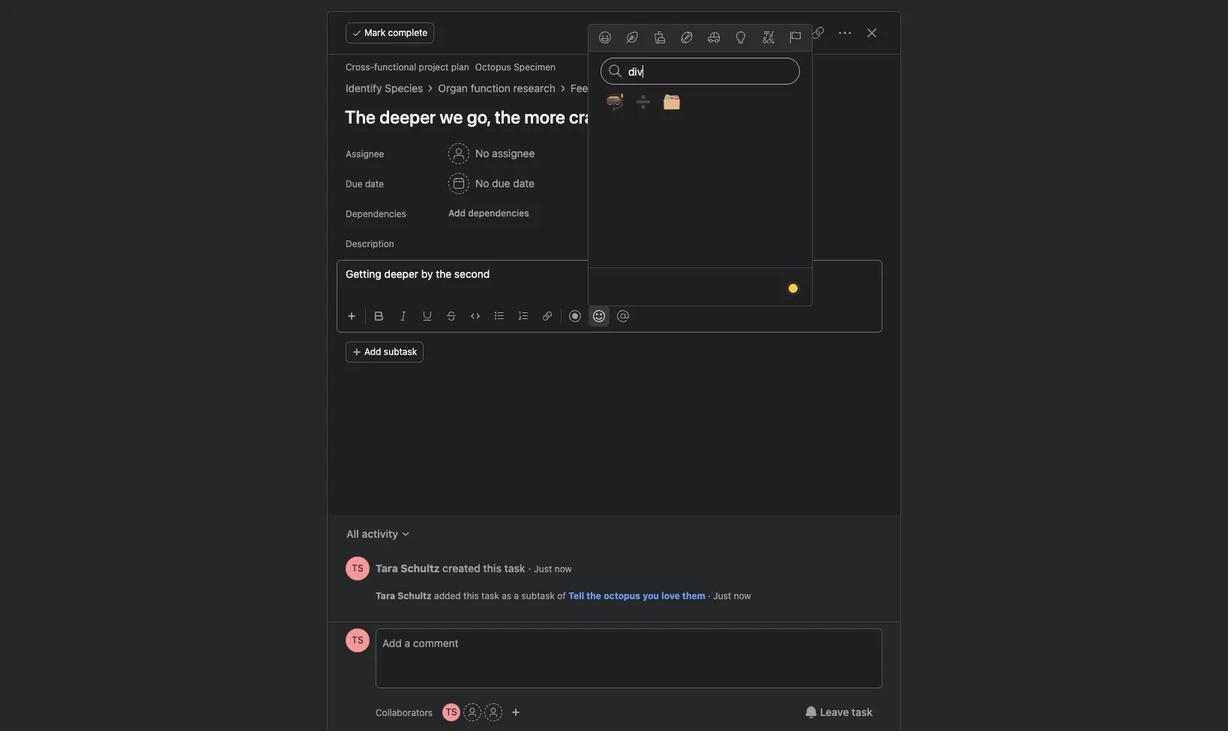 Task type: vqa. For each thing, say whether or not it's contained in the screenshot.
"Tara Schultz created this task · Just now"
yes



Task type: locate. For each thing, give the bounding box(es) containing it.
0 horizontal spatial subtask
[[384, 346, 417, 358]]

cross-
[[346, 61, 374, 73]]

schultz up added
[[401, 562, 440, 575]]

0 vertical spatial love
[[774, 82, 793, 94]]

this
[[483, 562, 502, 575], [463, 591, 479, 602]]

0 vertical spatial tara schultz link
[[376, 562, 440, 575]]

1 vertical spatial tell the octopus you love them link
[[568, 591, 706, 602]]

add
[[448, 208, 466, 219], [364, 346, 381, 358]]

no
[[475, 147, 489, 160], [475, 177, 489, 190]]

emoji image
[[593, 310, 605, 322]]

subtask right a
[[522, 591, 555, 602]]

1 no from the top
[[475, 147, 489, 160]]

0 horizontal spatial now
[[555, 563, 572, 575]]

tara left added
[[376, 591, 395, 602]]

1 horizontal spatial just
[[713, 591, 731, 602]]

no inside dropdown button
[[475, 177, 489, 190]]

identify species
[[346, 82, 423, 94]]

1 tara from the top
[[376, 562, 398, 575]]

1 vertical spatial you
[[643, 591, 659, 602]]

0 vertical spatial tara
[[376, 562, 398, 575]]

functional
[[374, 61, 416, 73]]

1 horizontal spatial add
[[448, 208, 466, 219]]

love
[[774, 82, 793, 94], [661, 591, 680, 602]]

this right created
[[483, 562, 502, 575]]

Task Name text field
[[335, 100, 883, 134]]

this right added
[[463, 591, 479, 602]]

no left assignee
[[475, 147, 489, 160]]

feed
[[571, 82, 595, 94]]

organ function research
[[438, 82, 556, 94]]

1 vertical spatial task
[[481, 591, 499, 602]]

task left as
[[481, 591, 499, 602]]

main content
[[328, 55, 901, 622]]

ts button
[[346, 557, 370, 581], [346, 629, 370, 653], [442, 704, 460, 722]]

2 horizontal spatial task
[[852, 706, 873, 719]]

date inside dropdown button
[[513, 177, 535, 190]]

🤿 image
[[606, 93, 624, 111]]

0 horizontal spatial this
[[463, 591, 479, 602]]

all activity button
[[337, 521, 420, 548]]

italics image
[[399, 312, 408, 321]]

1 horizontal spatial love
[[774, 82, 793, 94]]

1 vertical spatial them
[[682, 591, 706, 602]]

0 horizontal spatial add
[[364, 346, 381, 358]]

0 vertical spatial schultz
[[401, 562, 440, 575]]

assignee
[[492, 147, 535, 160]]

identify species link
[[346, 80, 423, 97]]

tara schultz link down the activity
[[376, 562, 440, 575]]

project
[[419, 61, 449, 73]]

0 vertical spatial you
[[753, 82, 771, 94]]

1 vertical spatial this
[[463, 591, 479, 602]]

tell
[[673, 82, 690, 94], [568, 591, 584, 602]]

tara for added
[[376, 591, 395, 602]]

octopus
[[711, 82, 751, 94], [604, 591, 640, 602]]

1 vertical spatial add
[[364, 346, 381, 358]]

0 horizontal spatial task
[[481, 591, 499, 602]]

1 horizontal spatial them
[[796, 82, 821, 94]]

1 horizontal spatial ·
[[708, 591, 711, 602]]

tell right of
[[568, 591, 584, 602]]

the
[[597, 82, 613, 94], [693, 82, 708, 94], [436, 268, 452, 280], [587, 591, 601, 602]]

tell the octopus you love them link
[[673, 80, 821, 97], [568, 591, 706, 602]]

no inside 'dropdown button'
[[475, 147, 489, 160]]

bulleted list image
[[495, 312, 504, 321]]

them
[[796, 82, 821, 94], [682, 591, 706, 602]]

add or remove collaborators image
[[511, 709, 520, 718]]

tell right ➗ image
[[673, 82, 690, 94]]

just inside "tara schultz created this task · just now"
[[534, 563, 552, 575]]

task for as
[[481, 591, 499, 602]]

1 vertical spatial just
[[713, 591, 731, 602]]

schultz left added
[[398, 591, 432, 602]]

tara
[[376, 562, 398, 575], [376, 591, 395, 602]]

1 horizontal spatial tell
[[673, 82, 690, 94]]

2 tara from the top
[[376, 591, 395, 602]]

1 horizontal spatial octopus
[[711, 82, 751, 94]]

no left due
[[475, 177, 489, 190]]

dependencies
[[468, 208, 529, 219]]

1 vertical spatial ts
[[352, 635, 363, 646]]

leave task button
[[795, 700, 883, 727]]

subtask
[[384, 346, 417, 358], [522, 591, 555, 602]]

0 vertical spatial add
[[448, 208, 466, 219]]

0 vertical spatial this
[[483, 562, 502, 575]]

task up a
[[504, 562, 525, 575]]

ts inside main content
[[352, 563, 363, 574]]

0 vertical spatial ts button
[[346, 557, 370, 581]]

task inside 'leave task' 'button'
[[852, 706, 873, 719]]

0 vertical spatial now
[[555, 563, 572, 575]]

tara down the activity
[[376, 562, 398, 575]]

tara for created
[[376, 562, 398, 575]]

toolbar
[[341, 299, 883, 333]]

1 horizontal spatial date
[[513, 177, 535, 190]]

no due date
[[475, 177, 535, 190]]

at mention image
[[617, 310, 629, 322]]

2 vertical spatial ts
[[446, 707, 457, 718]]

1 vertical spatial love
[[661, 591, 680, 602]]

0 vertical spatial ts
[[352, 563, 363, 574]]

organ function research link
[[438, 80, 556, 97]]

1 horizontal spatial this
[[483, 562, 502, 575]]

subtask down italics image in the top left of the page
[[384, 346, 417, 358]]

tell the octopus you love them
[[673, 82, 821, 94]]

date
[[513, 177, 535, 190], [365, 178, 384, 190]]

1 vertical spatial no
[[475, 177, 489, 190]]

cross-functional project plan link
[[346, 61, 469, 73]]

the right the "feed"
[[597, 82, 613, 94]]

0 vertical spatial octopus
[[711, 82, 751, 94]]

you
[[753, 82, 771, 94], [643, 591, 659, 602]]

schultz
[[401, 562, 440, 575], [398, 591, 432, 602]]

0 horizontal spatial tell
[[568, 591, 584, 602]]

due
[[492, 177, 510, 190]]

now inside "tara schultz created this task · just now"
[[555, 563, 572, 575]]

octopus right of
[[604, 591, 640, 602]]

of
[[557, 591, 566, 602]]

strikethrough image
[[447, 312, 456, 321]]

0 vertical spatial no
[[475, 147, 489, 160]]

1 horizontal spatial now
[[734, 591, 751, 602]]

0 horizontal spatial just
[[534, 563, 552, 575]]

add down bold "icon"
[[364, 346, 381, 358]]

1 vertical spatial tell
[[568, 591, 584, 602]]

0 vertical spatial tell
[[673, 82, 690, 94]]

1 vertical spatial tara
[[376, 591, 395, 602]]

ts button inside main content
[[346, 557, 370, 581]]

add dependencies button
[[442, 203, 536, 224]]

1 vertical spatial now
[[734, 591, 751, 602]]

tara schultz link left added
[[376, 591, 432, 602]]

0 vertical spatial ·
[[528, 562, 531, 575]]

octopus down "0 likes. click to like this task" image
[[711, 82, 751, 94]]

0 horizontal spatial them
[[682, 591, 706, 602]]

0 vertical spatial just
[[534, 563, 552, 575]]

mark
[[364, 27, 386, 38]]

2 no from the top
[[475, 177, 489, 190]]

1 vertical spatial octopus
[[604, 591, 640, 602]]

ts
[[352, 563, 363, 574], [352, 635, 363, 646], [446, 707, 457, 718]]

1 horizontal spatial task
[[504, 562, 525, 575]]

0 vertical spatial task
[[504, 562, 525, 575]]

tara schultz link
[[376, 562, 440, 575], [376, 591, 432, 602]]

copy task link image
[[812, 27, 824, 39]]

2 vertical spatial task
[[852, 706, 873, 719]]

0 vertical spatial subtask
[[384, 346, 417, 358]]

now
[[555, 563, 572, 575], [734, 591, 751, 602]]

·
[[528, 562, 531, 575], [708, 591, 711, 602]]

1 vertical spatial tara schultz link
[[376, 591, 432, 602]]

1 horizontal spatial subtask
[[522, 591, 555, 602]]

add left dependencies
[[448, 208, 466, 219]]

mark complete button
[[346, 22, 434, 43]]

1 vertical spatial schultz
[[398, 591, 432, 602]]

0 horizontal spatial you
[[643, 591, 659, 602]]

🗂️ image
[[663, 93, 681, 111]]

octopus
[[475, 61, 511, 73]]

0 horizontal spatial date
[[365, 178, 384, 190]]

this for created
[[483, 562, 502, 575]]

no for no assignee
[[475, 147, 489, 160]]

task
[[504, 562, 525, 575], [481, 591, 499, 602], [852, 706, 873, 719]]

1 tara schultz link from the top
[[376, 562, 440, 575]]

task right leave
[[852, 706, 873, 719]]

a
[[514, 591, 519, 602]]

just
[[534, 563, 552, 575], [713, 591, 731, 602]]



Task type: describe. For each thing, give the bounding box(es) containing it.
0 vertical spatial tell the octopus you love them link
[[673, 80, 821, 97]]

add for add dependencies
[[448, 208, 466, 219]]

link image
[[543, 312, 552, 321]]

due
[[346, 178, 363, 190]]

feed the octopus! link
[[571, 80, 658, 97]]

organ
[[438, 82, 468, 94]]

function
[[471, 82, 511, 94]]

species
[[385, 82, 423, 94]]

➗ image
[[634, 93, 652, 111]]

dependencies
[[346, 208, 406, 220]]

cross-functional project plan octopus specimen
[[346, 61, 556, 73]]

getting
[[346, 268, 381, 280]]

the deeper we go, the more crazy we are dialog
[[328, 12, 901, 732]]

schultz for created
[[401, 562, 440, 575]]

0 horizontal spatial love
[[661, 591, 680, 602]]

the right of
[[587, 591, 601, 602]]

Search field
[[601, 58, 800, 85]]

underline image
[[423, 312, 432, 321]]

no due date button
[[442, 170, 541, 197]]

all activity
[[346, 528, 398, 541]]

1 vertical spatial ts button
[[346, 629, 370, 653]]

1 vertical spatial subtask
[[522, 591, 555, 602]]

by
[[421, 268, 433, 280]]

task for ·
[[504, 562, 525, 575]]

main content containing identify species
[[328, 55, 901, 622]]

tara schultz added this task as a subtask of tell the octopus you love them · just now
[[376, 591, 751, 602]]

bold image
[[375, 312, 384, 321]]

1 vertical spatial ·
[[708, 591, 711, 602]]

the right by
[[436, 268, 452, 280]]

specimen
[[514, 61, 556, 73]]

subtask inside button
[[384, 346, 417, 358]]

second
[[454, 268, 490, 280]]

record a video image
[[569, 310, 581, 322]]

description
[[346, 238, 394, 250]]

leave task
[[820, 706, 873, 719]]

0 horizontal spatial octopus
[[604, 591, 640, 602]]

due date
[[346, 178, 384, 190]]

collaborators
[[376, 707, 433, 719]]

add dependencies
[[448, 208, 529, 219]]

getting deeper by the second
[[346, 268, 493, 280]]

tara schultz created this task · just now
[[376, 562, 572, 575]]

add subtask
[[364, 346, 417, 358]]

insert an object image
[[347, 312, 356, 321]]

added
[[434, 591, 461, 602]]

add for add subtask
[[364, 346, 381, 358]]

deeper
[[384, 268, 418, 280]]

leave
[[820, 706, 849, 719]]

feed the octopus!
[[571, 82, 658, 94]]

octopus specimen link
[[475, 61, 556, 73]]

no assignee
[[475, 147, 535, 160]]

numbered list image
[[519, 312, 528, 321]]

plan
[[451, 61, 469, 73]]

0 vertical spatial them
[[796, 82, 821, 94]]

as
[[502, 591, 511, 602]]

add subtask button
[[346, 342, 424, 363]]

code image
[[471, 312, 480, 321]]

research
[[513, 82, 556, 94]]

add subtask image
[[785, 27, 797, 39]]

toolbar inside the deeper we go, the more crazy we are dialog
[[341, 299, 883, 333]]

identify
[[346, 82, 382, 94]]

schultz for added
[[398, 591, 432, 602]]

all
[[346, 528, 359, 541]]

no assignee button
[[442, 140, 542, 167]]

0 likes. click to like this task image
[[731, 27, 743, 39]]

assignee
[[346, 148, 384, 160]]

2 tara schultz link from the top
[[376, 591, 432, 602]]

octopus!
[[616, 82, 658, 94]]

0 horizontal spatial ·
[[528, 562, 531, 575]]

the right 🗂️ image
[[693, 82, 708, 94]]

complete
[[388, 27, 428, 38]]

more actions for this task image
[[839, 27, 851, 39]]

created
[[443, 562, 480, 575]]

1 horizontal spatial you
[[753, 82, 771, 94]]

mark complete
[[364, 27, 428, 38]]

this for added
[[463, 591, 479, 602]]

activity
[[362, 528, 398, 541]]

no for no due date
[[475, 177, 489, 190]]

collapse task pane image
[[866, 27, 878, 39]]

2 vertical spatial ts button
[[442, 704, 460, 722]]



